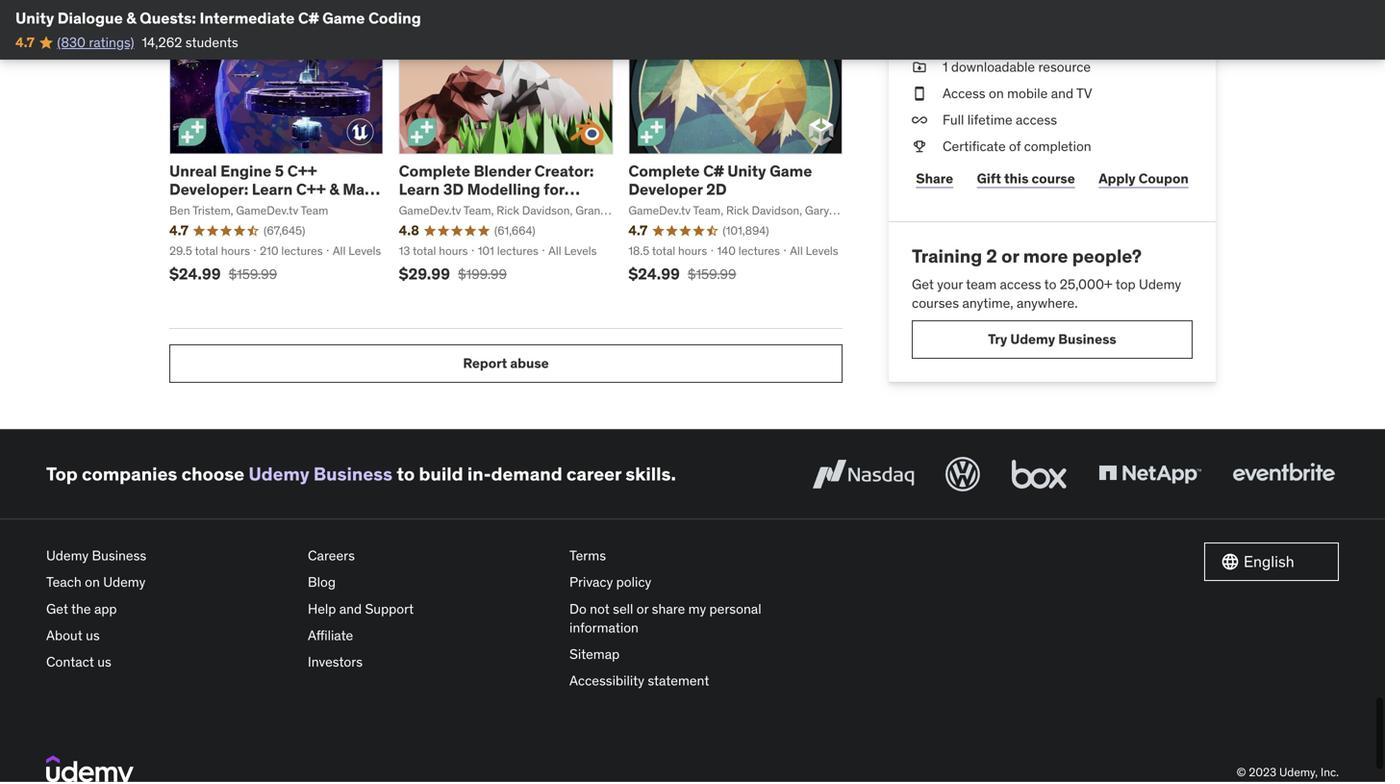Task type: describe. For each thing, give the bounding box(es) containing it.
access on mobile and tv
[[943, 85, 1092, 102]]

blender
[[474, 161, 531, 181]]

privacy
[[569, 574, 613, 591]]

and for support
[[339, 600, 362, 617]]

udemy business teach on udemy get the app about us contact us
[[46, 547, 146, 670]]

lifetime
[[967, 111, 1013, 128]]

share
[[652, 600, 685, 617]]

(830 ratings)
[[57, 34, 134, 51]]

contact us link
[[46, 649, 292, 675]]

personal
[[709, 600, 761, 617]]

eventbrite image
[[1228, 453, 1339, 496]]

in-
[[467, 462, 491, 486]]

anytime,
[[962, 294, 1014, 312]]

total for complete blender creator: learn 3d modelling for beginners
[[413, 243, 436, 258]]

top companies choose udemy business to build in-demand career skills.
[[46, 462, 676, 486]]

privacy policy link
[[569, 569, 816, 596]]

complete c# unity game developer 2d link
[[628, 161, 812, 199]]

anywhere.
[[1017, 294, 1078, 312]]

c++ right 5 in the top of the page
[[287, 161, 317, 181]]

2 horizontal spatial business
[[1058, 331, 1117, 348]]

gift this course
[[977, 170, 1075, 187]]

(67,645)
[[264, 223, 305, 238]]

0 horizontal spatial unity
[[15, 8, 54, 28]]

nasdaq image
[[808, 453, 919, 496]]

courses
[[912, 294, 959, 312]]

rick inside complete c# unity game developer 2d gamedev.tv team, rick davidson, gary pettie
[[726, 203, 749, 218]]

& inside unreal engine 5 c++ developer: learn c++ & make video games
[[329, 179, 339, 199]]

4.7 for unreal engine 5 c++ developer: learn c++ & make video games
[[169, 222, 189, 239]]

3 lectures from the left
[[739, 243, 780, 258]]

pettie
[[628, 219, 659, 234]]

full
[[943, 111, 964, 128]]

101 lectures
[[478, 243, 539, 258]]

teach on udemy link
[[46, 569, 292, 596]]

0 vertical spatial &
[[126, 8, 136, 28]]

downloadable
[[951, 58, 1035, 75]]

xsmall image for access
[[912, 84, 927, 103]]

terms
[[569, 547, 606, 564]]

xsmall image for certificate
[[912, 137, 927, 156]]

skills.
[[626, 462, 676, 486]]

get for training
[[912, 276, 934, 293]]

3 all levels from the left
[[790, 243, 838, 258]]

dialogue
[[58, 8, 123, 28]]

top
[[46, 462, 78, 486]]

my
[[688, 600, 706, 617]]

of
[[1009, 138, 1021, 155]]

(61,664)
[[494, 223, 535, 238]]

101
[[478, 243, 494, 258]]

sitemap
[[569, 645, 620, 663]]

try
[[988, 331, 1007, 348]]

intermediate
[[200, 8, 295, 28]]

box image
[[1007, 453, 1072, 496]]

help and support link
[[308, 596, 554, 622]]

rick inside the gamedev.tv team, rick davidson, grant abbitt
[[497, 203, 519, 218]]

1 gamedev.tv from the left
[[236, 203, 298, 218]]

top
[[1116, 276, 1136, 293]]

team, inside the gamedev.tv team, rick davidson, grant abbitt
[[463, 203, 494, 218]]

sitemap link
[[569, 641, 816, 668]]

0 vertical spatial us
[[86, 627, 100, 644]]

game inside complete c# unity game developer 2d gamedev.tv team, rick davidson, gary pettie
[[770, 161, 812, 181]]

business inside udemy business teach on udemy get the app about us contact us
[[92, 547, 146, 564]]

full lifetime access
[[943, 111, 1057, 128]]

certificate
[[943, 138, 1006, 155]]

policy
[[616, 574, 651, 591]]

$159.99 for unreal engine 5 c++ developer: learn c++ & make video games
[[229, 266, 277, 283]]

learn inside unreal engine 5 c++ developer: learn c++ & make video games
[[252, 179, 293, 199]]

video
[[169, 198, 211, 218]]

grant
[[575, 203, 605, 218]]

0 vertical spatial c#
[[298, 8, 319, 28]]

quests:
[[140, 8, 196, 28]]

13
[[399, 243, 410, 258]]

certificate of completion
[[943, 138, 1091, 155]]

apply coupon
[[1099, 170, 1189, 187]]

people?
[[1072, 244, 1142, 268]]

(101,894)
[[723, 223, 769, 238]]

29.5
[[169, 243, 192, 258]]

tristem,
[[192, 203, 233, 218]]

3 levels from the left
[[806, 243, 838, 258]]

14,262
[[142, 34, 182, 51]]

for
[[544, 179, 564, 199]]

apply coupon button
[[1095, 160, 1193, 198]]

careers blog help and support affiliate investors
[[308, 547, 414, 670]]

udemy up teach
[[46, 547, 89, 564]]

team, inside complete c# unity game developer 2d gamedev.tv team, rick davidson, gary pettie
[[693, 203, 723, 218]]

1 vertical spatial udemy business link
[[46, 543, 292, 569]]

lectures for learn
[[281, 243, 323, 258]]

unity inside complete c# unity game developer 2d gamedev.tv team, rick davidson, gary pettie
[[727, 161, 766, 181]]

3 hours from the left
[[678, 243, 707, 258]]

ben
[[169, 203, 190, 218]]

lectures for modelling
[[497, 243, 539, 258]]

0 vertical spatial access
[[1016, 111, 1057, 128]]

gary
[[805, 203, 829, 218]]

210
[[260, 243, 279, 258]]

2
[[986, 244, 997, 268]]

4.8
[[399, 222, 419, 239]]

course
[[1032, 170, 1075, 187]]

all for unreal engine 5 c++ developer: learn c++ & make video games
[[333, 243, 346, 258]]

games
[[215, 198, 265, 218]]

access inside 'training 2 or more people? get your team access to 25,000+ top udemy courses anytime, anywhere.'
[[1000, 276, 1041, 293]]

c++ up team
[[296, 179, 326, 199]]

gamedev.tv team, rick davidson, grant abbitt
[[399, 203, 605, 234]]

information
[[569, 619, 639, 636]]

report abuse
[[463, 355, 549, 372]]

$24.99 for unreal engine 5 c++ developer: learn c++ & make video games
[[169, 264, 221, 284]]

share button
[[912, 160, 958, 198]]

affiliate
[[308, 627, 353, 644]]

ben tristem, gamedev.tv team
[[169, 203, 328, 218]]

0 vertical spatial udemy business link
[[248, 462, 393, 486]]

on inside udemy business teach on udemy get the app about us contact us
[[85, 574, 100, 591]]

affiliate link
[[308, 622, 554, 649]]

3d
[[443, 179, 464, 199]]

try udemy business
[[988, 331, 1117, 348]]

about
[[46, 627, 82, 644]]

accessibility
[[569, 672, 644, 689]]

0 vertical spatial game
[[322, 8, 365, 28]]

and for tv
[[1051, 85, 1074, 102]]

1 vertical spatial business
[[314, 462, 393, 486]]

unreal engine 5 c++ developer: learn c++ & make video games
[[169, 161, 382, 218]]

your
[[937, 276, 963, 293]]

c# inside complete c# unity game developer 2d gamedev.tv team, rick davidson, gary pettie
[[703, 161, 724, 181]]

careers link
[[308, 543, 554, 569]]

1
[[943, 58, 948, 75]]



Task type: vqa. For each thing, say whether or not it's contained in the screenshot.
SHARE button at the right of the page
yes



Task type: locate. For each thing, give the bounding box(es) containing it.
training 2 or more people? get your team access to 25,000+ top udemy courses anytime, anywhere.
[[912, 244, 1181, 312]]

all right the 101 lectures
[[548, 243, 561, 258]]

udemy up app
[[103, 574, 146, 591]]

2023
[[1249, 765, 1277, 780]]

gamedev.tv down developer
[[628, 203, 691, 218]]

udemy inside 'training 2 or more people? get your team access to 25,000+ top udemy courses anytime, anywhere.'
[[1139, 276, 1181, 293]]

app
[[94, 600, 117, 617]]

more
[[1023, 244, 1068, 268]]

1 vertical spatial &
[[329, 179, 339, 199]]

small image
[[1221, 552, 1240, 572]]

unity right 2d
[[727, 161, 766, 181]]

2 vertical spatial business
[[92, 547, 146, 564]]

1 vertical spatial to
[[397, 462, 415, 486]]

0 horizontal spatial get
[[46, 600, 68, 617]]

1 horizontal spatial all
[[548, 243, 561, 258]]

hours left 140
[[678, 243, 707, 258]]

rick
[[497, 203, 519, 218], [726, 203, 749, 218]]

or right "sell"
[[637, 600, 649, 617]]

2 learn from the left
[[399, 179, 440, 199]]

0 horizontal spatial $159.99
[[229, 266, 277, 283]]

1 total from the left
[[195, 243, 218, 258]]

0 horizontal spatial $24.99
[[169, 264, 221, 284]]

0 vertical spatial to
[[1044, 276, 1057, 293]]

& left make
[[329, 179, 339, 199]]

1 $159.99 from the left
[[229, 266, 277, 283]]

levels left "13"
[[348, 243, 381, 258]]

udemy right top
[[1139, 276, 1181, 293]]

modelling
[[467, 179, 540, 199]]

0 horizontal spatial to
[[397, 462, 415, 486]]

do
[[569, 600, 587, 617]]

2 team, from the left
[[693, 203, 723, 218]]

all levels for unreal engine 5 c++ developer: learn c++ & make video games
[[333, 243, 381, 258]]

all
[[333, 243, 346, 258], [548, 243, 561, 258], [790, 243, 803, 258]]

0 horizontal spatial learn
[[252, 179, 293, 199]]

get inside 'training 2 or more people? get your team access to 25,000+ top udemy courses anytime, anywhere.'
[[912, 276, 934, 293]]

abuse
[[510, 355, 549, 372]]

gamedev.tv up abbitt
[[399, 203, 461, 218]]

(830
[[57, 34, 86, 51]]

1 hours from the left
[[221, 243, 250, 258]]

1 vertical spatial on
[[85, 574, 100, 591]]

25,000+
[[1060, 276, 1113, 293]]

0 horizontal spatial team,
[[463, 203, 494, 218]]

1 davidson, from the left
[[522, 203, 573, 218]]

get left the
[[46, 600, 68, 617]]

business down anywhere. on the top right of page
[[1058, 331, 1117, 348]]

29.5 total hours
[[169, 243, 250, 258]]

tv
[[1076, 85, 1092, 102]]

game up gary
[[770, 161, 812, 181]]

2 horizontal spatial 4.7
[[628, 222, 648, 239]]

business up app
[[92, 547, 146, 564]]

engine
[[220, 161, 271, 181]]

support
[[365, 600, 414, 617]]

all levels down gary
[[790, 243, 838, 258]]

access down the mobile
[[1016, 111, 1057, 128]]

total right 18.5
[[652, 243, 675, 258]]

1 horizontal spatial all levels
[[548, 243, 597, 258]]

hours for 3d
[[439, 243, 468, 258]]

0 horizontal spatial davidson,
[[522, 203, 573, 218]]

learn left the 3d
[[399, 179, 440, 199]]

complete left 2d
[[628, 161, 700, 181]]

total right 29.5
[[195, 243, 218, 258]]

1 lectures from the left
[[281, 243, 323, 258]]

rick up (101,894)
[[726, 203, 749, 218]]

coding
[[368, 8, 421, 28]]

1 horizontal spatial or
[[1001, 244, 1019, 268]]

do not sell or share my personal information button
[[569, 596, 816, 641]]

lectures down "101894 reviews" element
[[739, 243, 780, 258]]

0 horizontal spatial &
[[126, 8, 136, 28]]

levels down gary
[[806, 243, 838, 258]]

and left the tv
[[1051, 85, 1074, 102]]

0 horizontal spatial hours
[[221, 243, 250, 258]]

levels for unreal engine 5 c++ developer: learn c++ & make video games
[[348, 243, 381, 258]]

game left coding
[[322, 8, 365, 28]]

volkswagen image
[[942, 453, 984, 496]]

gamedev.tv inside the gamedev.tv team, rick davidson, grant abbitt
[[399, 203, 461, 218]]

1 vertical spatial or
[[637, 600, 649, 617]]

1 horizontal spatial levels
[[564, 243, 597, 258]]

total for unreal engine 5 c++ developer: learn c++ & make video games
[[195, 243, 218, 258]]

67645 reviews element
[[264, 223, 305, 239]]

hours for developer:
[[221, 243, 250, 258]]

1 horizontal spatial get
[[912, 276, 934, 293]]

us right the 'about'
[[86, 627, 100, 644]]

all levels left "13"
[[333, 243, 381, 258]]

$24.99 $159.99 for unreal engine 5 c++ developer: learn c++ & make video games
[[169, 264, 277, 284]]

0 horizontal spatial lectures
[[281, 243, 323, 258]]

0 horizontal spatial c#
[[298, 8, 319, 28]]

0 horizontal spatial business
[[92, 547, 146, 564]]

total right "13"
[[413, 243, 436, 258]]

team
[[301, 203, 328, 218]]

or right 2
[[1001, 244, 1019, 268]]

1 horizontal spatial davidson,
[[752, 203, 802, 218]]

0 horizontal spatial or
[[637, 600, 649, 617]]

2 xsmall image from the top
[[912, 111, 927, 129]]

c# right 'intermediate'
[[298, 8, 319, 28]]

& up ratings)
[[126, 8, 136, 28]]

0 horizontal spatial levels
[[348, 243, 381, 258]]

about us link
[[46, 622, 292, 649]]

xsmall image
[[912, 57, 927, 76], [912, 137, 927, 156]]

0 horizontal spatial all levels
[[333, 243, 381, 258]]

or inside terms privacy policy do not sell or share my personal information sitemap accessibility statement
[[637, 600, 649, 617]]

hours left 210
[[221, 243, 250, 258]]

demand
[[491, 462, 562, 486]]

1 horizontal spatial $159.99
[[688, 266, 736, 283]]

gift
[[977, 170, 1001, 187]]

0 vertical spatial unity
[[15, 8, 54, 28]]

2 $159.99 from the left
[[688, 266, 736, 283]]

complete for 3d
[[399, 161, 470, 181]]

udemy image
[[46, 756, 134, 782]]

all right 140 lectures
[[790, 243, 803, 258]]

levels for complete blender creator: learn 3d modelling for beginners
[[564, 243, 597, 258]]

1 vertical spatial xsmall image
[[912, 137, 927, 156]]

©
[[1237, 765, 1246, 780]]

$24.99 $159.99 down the 29.5 total hours on the left top of the page
[[169, 264, 277, 284]]

2 gamedev.tv from the left
[[399, 203, 461, 218]]

xsmall image left 1
[[912, 57, 927, 76]]

2 all from the left
[[548, 243, 561, 258]]

terms privacy policy do not sell or share my personal information sitemap accessibility statement
[[569, 547, 761, 689]]

lectures down 61664 reviews element
[[497, 243, 539, 258]]

to inside 'training 2 or more people? get your team access to 25,000+ top udemy courses anytime, anywhere.'
[[1044, 276, 1057, 293]]

c++
[[287, 161, 317, 181], [296, 179, 326, 199]]

2 hours from the left
[[439, 243, 468, 258]]

on down the downloadable
[[989, 85, 1004, 102]]

3 all from the left
[[790, 243, 803, 258]]

completion
[[1024, 138, 1091, 155]]

unreal engine 5 c++ developer: learn c++ & make video games link
[[169, 161, 382, 218]]

davidson, down for
[[522, 203, 573, 218]]

developer:
[[169, 179, 248, 199]]

udemy business link up careers
[[248, 462, 393, 486]]

$159.99 for complete c# unity game developer 2d
[[688, 266, 736, 283]]

1 rick from the left
[[497, 203, 519, 218]]

access up anywhere. on the top right of page
[[1000, 276, 1041, 293]]

3 gamedev.tv from the left
[[628, 203, 691, 218]]

udemy right the choose
[[248, 462, 309, 486]]

mobile
[[1007, 85, 1048, 102]]

1 horizontal spatial unity
[[727, 161, 766, 181]]

1 horizontal spatial $24.99
[[628, 264, 680, 284]]

1 levels from the left
[[348, 243, 381, 258]]

1 vertical spatial xsmall image
[[912, 111, 927, 129]]

xsmall image for full
[[912, 111, 927, 129]]

get inside udemy business teach on udemy get the app about us contact us
[[46, 600, 68, 617]]

us right contact
[[97, 653, 111, 670]]

2 all levels from the left
[[548, 243, 597, 258]]

xsmall image left full
[[912, 111, 927, 129]]

teach
[[46, 574, 82, 591]]

14,262 students
[[142, 34, 238, 51]]

2 horizontal spatial lectures
[[739, 243, 780, 258]]

1 vertical spatial and
[[339, 600, 362, 617]]

2 $24.99 from the left
[[628, 264, 680, 284]]

$24.99 down 29.5
[[169, 264, 221, 284]]

complete up the beginners
[[399, 161, 470, 181]]

1 vertical spatial us
[[97, 653, 111, 670]]

xsmall image
[[912, 84, 927, 103], [912, 111, 927, 129]]

davidson, inside the gamedev.tv team, rick davidson, grant abbitt
[[522, 203, 573, 218]]

$29.99 $199.99
[[399, 264, 507, 284]]

and right the help in the left bottom of the page
[[339, 600, 362, 617]]

complete blender creator: learn 3d modelling for beginners link
[[399, 161, 594, 218]]

levels down grant
[[564, 243, 597, 258]]

0 horizontal spatial game
[[322, 8, 365, 28]]

all right 210 lectures
[[333, 243, 346, 258]]

0 vertical spatial or
[[1001, 244, 1019, 268]]

investors link
[[308, 649, 554, 675]]

terms link
[[569, 543, 816, 569]]

$24.99 $159.99 down 18.5 total hours
[[628, 264, 736, 284]]

complete inside complete blender creator: learn 3d modelling for beginners
[[399, 161, 470, 181]]

get for udemy
[[46, 600, 68, 617]]

team, down 2d
[[693, 203, 723, 218]]

us
[[86, 627, 100, 644], [97, 653, 111, 670]]

0 vertical spatial get
[[912, 276, 934, 293]]

creator:
[[534, 161, 594, 181]]

2 davidson, from the left
[[752, 203, 802, 218]]

0 horizontal spatial gamedev.tv
[[236, 203, 298, 218]]

game
[[322, 8, 365, 28], [770, 161, 812, 181]]

1 xsmall image from the top
[[912, 57, 927, 76]]

4.7 down ben
[[169, 222, 189, 239]]

or
[[1001, 244, 1019, 268], [637, 600, 649, 617]]

1 all from the left
[[333, 243, 346, 258]]

1 xsmall image from the top
[[912, 84, 927, 103]]

business up careers
[[314, 462, 393, 486]]

all for complete blender creator: learn 3d modelling for beginners
[[548, 243, 561, 258]]

and inside careers blog help and support affiliate investors
[[339, 600, 362, 617]]

sell
[[613, 600, 633, 617]]

davidson, inside complete c# unity game developer 2d gamedev.tv team, rick davidson, gary pettie
[[752, 203, 802, 218]]

on right teach
[[85, 574, 100, 591]]

$24.99 $159.99 for complete c# unity game developer 2d
[[628, 264, 736, 284]]

$29.99
[[399, 264, 450, 284]]

2 xsmall image from the top
[[912, 137, 927, 156]]

gamedev.tv up (67,645)
[[236, 203, 298, 218]]

lectures down 67645 reviews element
[[281, 243, 323, 258]]

1 horizontal spatial learn
[[399, 179, 440, 199]]

xsmall image left access
[[912, 84, 927, 103]]

1 horizontal spatial complete
[[628, 161, 700, 181]]

training
[[912, 244, 982, 268]]

1 horizontal spatial and
[[1051, 85, 1074, 102]]

beginners
[[399, 198, 474, 218]]

2 horizontal spatial levels
[[806, 243, 838, 258]]

1 all levels from the left
[[333, 243, 381, 258]]

4.7 up 18.5
[[628, 222, 648, 239]]

1 horizontal spatial 4.7
[[169, 222, 189, 239]]

$24.99 down 18.5 total hours
[[628, 264, 680, 284]]

2 complete from the left
[[628, 161, 700, 181]]

4.7 left (830
[[15, 34, 35, 51]]

1 vertical spatial access
[[1000, 276, 1041, 293]]

2 total from the left
[[413, 243, 436, 258]]

1 horizontal spatial $24.99 $159.99
[[628, 264, 736, 284]]

2 rick from the left
[[726, 203, 749, 218]]

0 vertical spatial and
[[1051, 85, 1074, 102]]

$24.99
[[169, 264, 221, 284], [628, 264, 680, 284]]

learn inside complete blender creator: learn 3d modelling for beginners
[[399, 179, 440, 199]]

2 horizontal spatial all
[[790, 243, 803, 258]]

blog
[[308, 574, 336, 591]]

3 total from the left
[[652, 243, 675, 258]]

0 horizontal spatial and
[[339, 600, 362, 617]]

0 vertical spatial xsmall image
[[912, 84, 927, 103]]

help
[[308, 600, 336, 617]]

1 vertical spatial c#
[[703, 161, 724, 181]]

1 horizontal spatial rick
[[726, 203, 749, 218]]

1 learn from the left
[[252, 179, 293, 199]]

c# right developer
[[703, 161, 724, 181]]

0 horizontal spatial rick
[[497, 203, 519, 218]]

udemy business link up get the app link at the left of the page
[[46, 543, 292, 569]]

students
[[185, 34, 238, 51]]

get up courses
[[912, 276, 934, 293]]

business
[[1058, 331, 1117, 348], [314, 462, 393, 486], [92, 547, 146, 564]]

101894 reviews element
[[723, 223, 769, 239]]

1 vertical spatial get
[[46, 600, 68, 617]]

2 horizontal spatial all levels
[[790, 243, 838, 258]]

2 horizontal spatial total
[[652, 243, 675, 258]]

1 horizontal spatial &
[[329, 179, 339, 199]]

$159.99
[[229, 266, 277, 283], [688, 266, 736, 283]]

1 horizontal spatial gamedev.tv
[[399, 203, 461, 218]]

gamedev.tv inside complete c# unity game developer 2d gamedev.tv team, rick davidson, gary pettie
[[628, 203, 691, 218]]

unity
[[15, 8, 54, 28], [727, 161, 766, 181]]

1 horizontal spatial lectures
[[497, 243, 539, 258]]

61664 reviews element
[[494, 223, 535, 239]]

0 vertical spatial business
[[1058, 331, 1117, 348]]

1 vertical spatial game
[[770, 161, 812, 181]]

2 horizontal spatial hours
[[678, 243, 707, 258]]

1 complete from the left
[[399, 161, 470, 181]]

$159.99 down 210
[[229, 266, 277, 283]]

0 horizontal spatial on
[[85, 574, 100, 591]]

coupon
[[1139, 170, 1189, 187]]

complete for developer
[[628, 161, 700, 181]]

4.7 for complete c# unity game developer 2d
[[628, 222, 648, 239]]

2 lectures from the left
[[497, 243, 539, 258]]

1 horizontal spatial team,
[[693, 203, 723, 218]]

1 vertical spatial unity
[[727, 161, 766, 181]]

0 vertical spatial on
[[989, 85, 1004, 102]]

udemy right try
[[1010, 331, 1055, 348]]

davidson, up (101,894)
[[752, 203, 802, 218]]

report abuse button
[[169, 344, 843, 383]]

team, down the "modelling"
[[463, 203, 494, 218]]

netapp image
[[1095, 453, 1205, 496]]

complete inside complete c# unity game developer 2d gamedev.tv team, rick davidson, gary pettie
[[628, 161, 700, 181]]

1 $24.99 from the left
[[169, 264, 221, 284]]

statement
[[648, 672, 709, 689]]

210 lectures
[[260, 243, 323, 258]]

0 horizontal spatial all
[[333, 243, 346, 258]]

learn up ben tristem, gamedev.tv team
[[252, 179, 293, 199]]

not
[[590, 600, 610, 617]]

xsmall image for 1
[[912, 57, 927, 76]]

$24.99 for complete c# unity game developer 2d
[[628, 264, 680, 284]]

try udemy business link
[[912, 320, 1193, 359]]

0 horizontal spatial complete
[[399, 161, 470, 181]]

0 horizontal spatial 4.7
[[15, 34, 35, 51]]

rick up "(61,664)" in the left of the page
[[497, 203, 519, 218]]

1 horizontal spatial total
[[413, 243, 436, 258]]

all levels down grant
[[548, 243, 597, 258]]

to up anywhere. on the top right of page
[[1044, 276, 1057, 293]]

$199.99
[[458, 266, 507, 283]]

1 horizontal spatial to
[[1044, 276, 1057, 293]]

140 lectures
[[717, 243, 780, 258]]

1 horizontal spatial on
[[989, 85, 1004, 102]]

2 levels from the left
[[564, 243, 597, 258]]

$159.99 down 140
[[688, 266, 736, 283]]

xsmall image up share
[[912, 137, 927, 156]]

0 vertical spatial xsmall image
[[912, 57, 927, 76]]

all levels for complete blender creator: learn 3d modelling for beginners
[[548, 243, 597, 258]]

to left the build
[[397, 462, 415, 486]]

1 horizontal spatial c#
[[703, 161, 724, 181]]

1 horizontal spatial hours
[[439, 243, 468, 258]]

2 horizontal spatial gamedev.tv
[[628, 203, 691, 218]]

unity left the 'dialogue'
[[15, 8, 54, 28]]

contact
[[46, 653, 94, 670]]

hours up $29.99 $199.99
[[439, 243, 468, 258]]

to
[[1044, 276, 1057, 293], [397, 462, 415, 486]]

complete
[[399, 161, 470, 181], [628, 161, 700, 181]]

accessibility statement link
[[569, 668, 816, 694]]

0 horizontal spatial total
[[195, 243, 218, 258]]

1 $24.99 $159.99 from the left
[[169, 264, 277, 284]]

access
[[943, 85, 986, 102]]

0 horizontal spatial $24.99 $159.99
[[169, 264, 277, 284]]

1 horizontal spatial business
[[314, 462, 393, 486]]

2 $24.99 $159.99 from the left
[[628, 264, 736, 284]]

choose
[[181, 462, 244, 486]]

5
[[275, 161, 284, 181]]

140
[[717, 243, 736, 258]]

1 horizontal spatial game
[[770, 161, 812, 181]]

or inside 'training 2 or more people? get your team access to 25,000+ top udemy courses anytime, anywhere.'
[[1001, 244, 1019, 268]]

report
[[463, 355, 507, 372]]

1 team, from the left
[[463, 203, 494, 218]]

apply
[[1099, 170, 1136, 187]]



